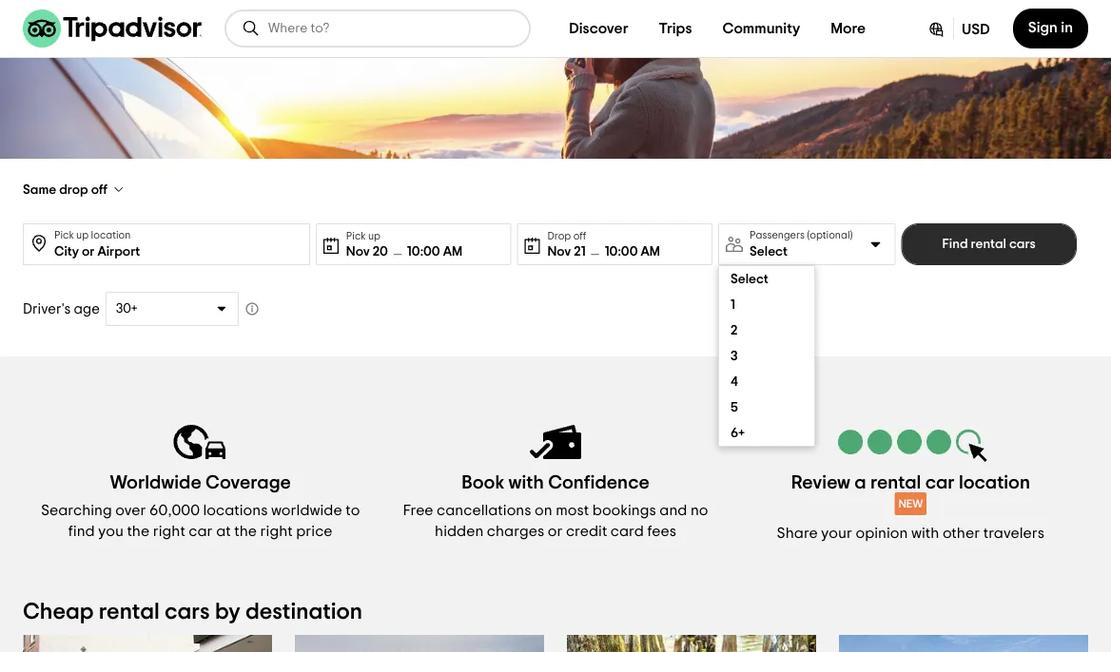 Task type: locate. For each thing, give the bounding box(es) containing it.
pick up the nov 20 at the top left
[[346, 231, 366, 241]]

60,000
[[149, 503, 200, 519]]

location down same drop off at the left of page
[[91, 230, 131, 241]]

2 am from the left
[[641, 245, 660, 258]]

1 horizontal spatial 10:00 am
[[605, 245, 660, 258]]

10:00 am right '21'
[[605, 245, 660, 258]]

1 horizontal spatial nov
[[548, 245, 571, 258]]

rental
[[971, 238, 1007, 251], [871, 474, 922, 493], [99, 601, 160, 624]]

0 horizontal spatial the
[[127, 524, 150, 540]]

10:00
[[407, 245, 440, 258], [605, 245, 638, 258]]

10:00 right '21'
[[605, 245, 638, 258]]

worldwide coverage
[[110, 474, 291, 493]]

pick for drop off
[[54, 230, 74, 241]]

0 vertical spatial cars
[[1010, 238, 1036, 251]]

cars left by
[[165, 601, 210, 624]]

0 vertical spatial car
[[926, 474, 955, 493]]

2 10:00 am from the left
[[605, 245, 660, 258]]

20
[[373, 245, 388, 258]]

0 horizontal spatial 10:00 am
[[407, 245, 463, 258]]

right down worldwide
[[260, 524, 293, 540]]

1 vertical spatial car
[[189, 524, 213, 540]]

rental inside review a rental car location new
[[871, 474, 922, 493]]

1 nov from the left
[[346, 245, 370, 258]]

with
[[509, 474, 544, 493], [912, 526, 940, 541]]

rental right find
[[971, 238, 1007, 251]]

tripadvisor image
[[23, 10, 202, 48]]

or
[[548, 524, 563, 540]]

Search search field
[[268, 20, 514, 37]]

by
[[215, 601, 241, 624]]

no
[[691, 503, 709, 519]]

the down over
[[127, 524, 150, 540]]

pick down same drop off at the left of page
[[54, 230, 74, 241]]

locations
[[203, 503, 268, 519]]

you
[[98, 524, 124, 540]]

pick up
[[346, 231, 381, 241]]

am
[[443, 245, 463, 258], [641, 245, 660, 258]]

1 up from the left
[[76, 230, 89, 241]]

fees
[[648, 524, 677, 540]]

up down drop
[[76, 230, 89, 241]]

select up the 1
[[731, 273, 769, 286]]

1 vertical spatial with
[[912, 526, 940, 541]]

the
[[127, 524, 150, 540], [234, 524, 257, 540]]

2 horizontal spatial rental
[[971, 238, 1007, 251]]

with down new
[[912, 526, 940, 541]]

1 horizontal spatial up
[[368, 231, 381, 241]]

cheap
[[23, 601, 94, 624]]

1 pick from the left
[[54, 230, 74, 241]]

location up travelers at the bottom of the page
[[959, 474, 1031, 493]]

None search field
[[226, 11, 529, 46]]

am for 20
[[443, 245, 463, 258]]

price
[[296, 524, 333, 540]]

1 vertical spatial location
[[959, 474, 1031, 493]]

right
[[153, 524, 185, 540], [260, 524, 293, 540]]

age
[[74, 302, 100, 316]]

10:00 am right 20
[[407, 245, 463, 258]]

same
[[23, 183, 56, 197]]

other
[[943, 526, 980, 541]]

10:00 for 20
[[407, 245, 440, 258]]

rental right cheap
[[99, 601, 160, 624]]

1 horizontal spatial am
[[641, 245, 660, 258]]

car left the at
[[189, 524, 213, 540]]

0 vertical spatial select
[[750, 245, 788, 258]]

nov down pick up
[[346, 245, 370, 258]]

1 horizontal spatial the
[[234, 524, 257, 540]]

opinion
[[856, 526, 908, 541]]

0 horizontal spatial nov
[[346, 245, 370, 258]]

City or Airport text field
[[54, 225, 301, 263]]

bookings
[[593, 503, 656, 519]]

nov
[[346, 245, 370, 258], [548, 245, 571, 258]]

1 vertical spatial select
[[731, 273, 769, 286]]

1 horizontal spatial location
[[959, 474, 1031, 493]]

1 vertical spatial rental
[[871, 474, 922, 493]]

off
[[91, 183, 108, 197], [574, 231, 587, 241]]

1 horizontal spatial pick
[[346, 231, 366, 241]]

car
[[926, 474, 955, 493], [189, 524, 213, 540]]

car inside review a rental car location new
[[926, 474, 955, 493]]

cars inside "button"
[[1010, 238, 1036, 251]]

0 horizontal spatial up
[[76, 230, 89, 241]]

21
[[574, 245, 586, 258]]

search image
[[242, 19, 261, 38]]

0 horizontal spatial am
[[443, 245, 463, 258]]

hidden
[[435, 524, 484, 540]]

10:00 am
[[407, 245, 463, 258], [605, 245, 660, 258]]

10:00 right 20
[[407, 245, 440, 258]]

car up other
[[926, 474, 955, 493]]

1 10:00 from the left
[[407, 245, 440, 258]]

in
[[1061, 20, 1073, 35]]

select inside passengers (optional) select
[[750, 245, 788, 258]]

select
[[750, 245, 788, 258], [731, 273, 769, 286]]

2 right from the left
[[260, 524, 293, 540]]

10:00 am for nov 20
[[407, 245, 463, 258]]

0 vertical spatial rental
[[971, 238, 1007, 251]]

most
[[556, 503, 589, 519]]

same drop off
[[23, 183, 108, 197]]

2 vertical spatial rental
[[99, 601, 160, 624]]

0 horizontal spatial off
[[91, 183, 108, 197]]

1 horizontal spatial car
[[926, 474, 955, 493]]

find rental cars button
[[902, 224, 1077, 266]]

charges
[[487, 524, 544, 540]]

right down 60,000
[[153, 524, 185, 540]]

share your opinion with other travelers
[[777, 526, 1045, 541]]

up for drop off
[[76, 230, 89, 241]]

1 the from the left
[[127, 524, 150, 540]]

car inside searching over 60,000 locations worldwide to find you the right car at the right price
[[189, 524, 213, 540]]

rental up new
[[871, 474, 922, 493]]

1 horizontal spatial rental
[[871, 474, 922, 493]]

up
[[76, 230, 89, 241], [368, 231, 381, 241]]

off right drop
[[91, 183, 108, 197]]

2 the from the left
[[234, 524, 257, 540]]

0 horizontal spatial cars
[[165, 601, 210, 624]]

trips
[[659, 21, 692, 36]]

0 horizontal spatial 10:00
[[407, 245, 440, 258]]

5
[[731, 401, 738, 414]]

new
[[899, 499, 923, 510]]

rental inside "button"
[[971, 238, 1007, 251]]

rental for find rental cars
[[971, 238, 1007, 251]]

1 horizontal spatial off
[[574, 231, 587, 241]]

am right 20
[[443, 245, 463, 258]]

travelers
[[984, 526, 1045, 541]]

10:00 am for nov 21
[[605, 245, 660, 258]]

am right '21'
[[641, 245, 660, 258]]

the right the at
[[234, 524, 257, 540]]

3
[[731, 350, 738, 363]]

0 horizontal spatial pick
[[54, 230, 74, 241]]

searching over 60,000 locations worldwide to find you the right car at the right price
[[41, 503, 360, 540]]

1 horizontal spatial cars
[[1010, 238, 1036, 251]]

2
[[731, 324, 738, 337]]

select down 'passengers'
[[750, 245, 788, 258]]

0 horizontal spatial right
[[153, 524, 185, 540]]

nov 21
[[548, 245, 586, 258]]

0 vertical spatial off
[[91, 183, 108, 197]]

0 horizontal spatial rental
[[99, 601, 160, 624]]

0 horizontal spatial car
[[189, 524, 213, 540]]

nov down drop
[[548, 245, 571, 258]]

cars
[[1010, 238, 1036, 251], [165, 601, 210, 624]]

cars right find
[[1010, 238, 1036, 251]]

1 horizontal spatial 10:00
[[605, 245, 638, 258]]

review
[[791, 474, 851, 493]]

0 vertical spatial location
[[91, 230, 131, 241]]

2 nov from the left
[[548, 245, 571, 258]]

2 up from the left
[[368, 231, 381, 241]]

2 pick from the left
[[346, 231, 366, 241]]

more
[[831, 21, 866, 36]]

over
[[115, 503, 146, 519]]

more button
[[816, 10, 881, 48]]

card
[[611, 524, 644, 540]]

cars for find
[[1010, 238, 1036, 251]]

1 am from the left
[[443, 245, 463, 258]]

up up 20
[[368, 231, 381, 241]]

sign
[[1028, 20, 1058, 35]]

community button
[[708, 10, 816, 48]]

1 horizontal spatial right
[[260, 524, 293, 540]]

1 vertical spatial cars
[[165, 601, 210, 624]]

drop
[[548, 231, 571, 241]]

0 vertical spatial with
[[509, 474, 544, 493]]

1 10:00 am from the left
[[407, 245, 463, 258]]

free cancellations on most bookings and no hidden charges or credit card fees
[[403, 503, 709, 540]]

2 10:00 from the left
[[605, 245, 638, 258]]

off up '21'
[[574, 231, 587, 241]]

with up on at left bottom
[[509, 474, 544, 493]]

pick
[[54, 230, 74, 241], [346, 231, 366, 241]]

location
[[91, 230, 131, 241], [959, 474, 1031, 493]]



Task type: describe. For each thing, give the bounding box(es) containing it.
trips button
[[644, 10, 708, 48]]

6+
[[731, 427, 745, 440]]

nov for nov 21
[[548, 245, 571, 258]]

1 horizontal spatial with
[[912, 526, 940, 541]]

location inside review a rental car location new
[[959, 474, 1031, 493]]

cars for cheap
[[165, 601, 210, 624]]

30+
[[116, 303, 138, 316]]

10:00 for 21
[[605, 245, 638, 258]]

at
[[216, 524, 231, 540]]

pick for nov 21
[[346, 231, 366, 241]]

confidence
[[548, 474, 650, 493]]

1 right from the left
[[153, 524, 185, 540]]

usd
[[962, 22, 990, 37]]

share
[[777, 526, 818, 541]]

1
[[731, 298, 736, 312]]

to
[[346, 503, 360, 519]]

and
[[660, 503, 687, 519]]

coverage
[[206, 474, 291, 493]]

book
[[462, 474, 505, 493]]

discover
[[569, 21, 629, 36]]

pick up location
[[54, 230, 131, 241]]

destination
[[245, 601, 363, 624]]

up for nov 21
[[368, 231, 381, 241]]

sign in
[[1028, 20, 1073, 35]]

book with confidence
[[462, 474, 650, 493]]

worldwide
[[271, 503, 342, 519]]

driver's age
[[23, 302, 100, 316]]

rental for cheap rental cars by destination
[[99, 601, 160, 624]]

your
[[822, 526, 853, 541]]

nov 20
[[346, 245, 388, 258]]

sign in link
[[1013, 9, 1089, 49]]

drop
[[59, 183, 88, 197]]

on
[[535, 503, 553, 519]]

usd button
[[912, 9, 1006, 49]]

0 horizontal spatial with
[[509, 474, 544, 493]]

worldwide
[[110, 474, 202, 493]]

find rental cars
[[943, 238, 1036, 251]]

passengers (optional) select
[[750, 230, 853, 258]]

drop off
[[548, 231, 587, 241]]

driver's
[[23, 302, 71, 316]]

review a rental car location new
[[791, 474, 1031, 510]]

cheap rental cars by destination
[[23, 601, 363, 624]]

0 horizontal spatial location
[[91, 230, 131, 241]]

credit
[[566, 524, 607, 540]]

nov for nov 20
[[346, 245, 370, 258]]

passengers
[[750, 230, 805, 241]]

4
[[731, 375, 738, 389]]

community
[[723, 21, 801, 36]]

find
[[943, 238, 968, 251]]

1 vertical spatial off
[[574, 231, 587, 241]]

1 2 3 4 5 6+
[[731, 298, 745, 440]]

free
[[403, 503, 434, 519]]

am for 21
[[641, 245, 660, 258]]

searching
[[41, 503, 112, 519]]

find
[[68, 524, 95, 540]]

cancellations
[[437, 503, 532, 519]]

discover button
[[554, 10, 644, 48]]

a
[[855, 474, 867, 493]]

(optional)
[[807, 230, 853, 241]]



Task type: vqa. For each thing, say whether or not it's contained in the screenshot.
middle the rental
yes



